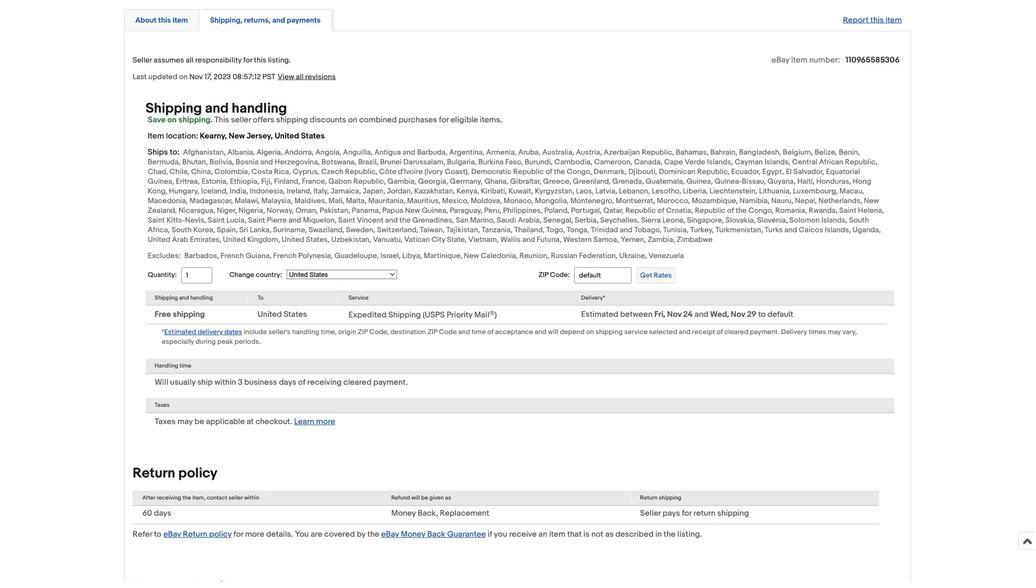 Task type: locate. For each thing, give the bounding box(es) containing it.
congo, down cambodia,
[[567, 167, 592, 177]]

1 vertical spatial estimated
[[164, 328, 196, 337]]

will
[[155, 378, 168, 388]]

niger,
[[217, 206, 237, 215]]

2 vertical spatial shipping
[[389, 311, 421, 320]]

congo, down namibia,
[[749, 206, 774, 215]]

handling for shipping and handling
[[190, 295, 213, 302]]

more right learn
[[316, 417, 335, 427]]

return down item,
[[183, 530, 207, 540]]

for inside 'shipping and handling save on shipping. this seller offers shipping discounts on combined purchases for eligible items.'
[[439, 115, 449, 125]]

tonga,
[[567, 226, 589, 235]]

as right given
[[445, 495, 451, 502]]

policy
[[178, 466, 218, 482], [209, 530, 232, 540]]

0 horizontal spatial congo,
[[567, 167, 592, 177]]

2 vertical spatial return
[[183, 530, 207, 540]]

seller
[[133, 56, 152, 65], [640, 509, 661, 519]]

wed,
[[710, 310, 729, 320]]

0 horizontal spatial estimated
[[164, 328, 196, 337]]

republic
[[513, 167, 544, 177], [626, 206, 656, 215], [695, 206, 726, 215]]

money down the refund
[[391, 509, 416, 519]]

leone,
[[663, 216, 685, 225]]

shipping up pays
[[659, 495, 682, 502]]

0 vertical spatial estimated
[[581, 310, 619, 320]]

be left given
[[421, 495, 428, 502]]

1 vertical spatial more
[[245, 530, 264, 540]]

on inside include seller's handling time, origin zip code, destination zip code and time of acceptance and will depend on shipping service selected and receipt of cleared payment. delivery times may vary, especially during peak periods.
[[586, 328, 594, 337]]

0 vertical spatial seller
[[133, 56, 152, 65]]

colombia,
[[215, 167, 250, 177]]

0 vertical spatial shipping
[[146, 100, 202, 117]]

ZIP Code: text field
[[574, 268, 632, 284]]

handling
[[155, 363, 178, 370]]

handling up jersey,
[[232, 100, 287, 117]]

cleared
[[725, 328, 749, 337], [344, 378, 372, 388]]

nov for 24
[[667, 310, 682, 320]]

1 horizontal spatial listing.
[[678, 530, 702, 540]]

of up learn
[[298, 378, 305, 388]]

zip
[[539, 271, 549, 280], [358, 328, 368, 337], [428, 328, 438, 337]]

0 horizontal spatial return
[[133, 466, 175, 482]]

for up 08:57:12
[[243, 56, 252, 65]]

payment. down code,
[[373, 378, 408, 388]]

return up in
[[640, 495, 658, 502]]

listing. down the seller pays for return shipping
[[678, 530, 702, 540]]

republic, up japan,
[[354, 177, 386, 186]]

as
[[445, 495, 451, 502], [605, 530, 614, 540]]

receiving up learn more link
[[307, 378, 342, 388]]

cleared down origin
[[344, 378, 372, 388]]

cleared inside include seller's handling time, origin zip code, destination zip code and time of acceptance and will depend on shipping service selected and receipt of cleared payment. delivery times may vary, especially during peak periods.
[[725, 328, 749, 337]]

2 horizontal spatial nov
[[731, 310, 745, 320]]

states up andorra, at the left top
[[301, 131, 325, 141]]

macau,
[[840, 187, 864, 196]]

days right business
[[279, 378, 296, 388]]

seller assumes all responsibility for this listing.
[[133, 56, 291, 65]]

0 vertical spatial may
[[828, 328, 841, 337]]

depend
[[560, 328, 585, 337]]

1 horizontal spatial receiving
[[307, 378, 342, 388]]

kearny,
[[200, 131, 227, 141]]

updated
[[148, 72, 178, 82]]

seller up item location: kearny, new jersey, united states
[[231, 115, 251, 125]]

chile,
[[170, 167, 189, 177]]

to right 29
[[759, 310, 766, 320]]

0 horizontal spatial receiving
[[157, 495, 181, 502]]

1 vertical spatial as
[[605, 530, 614, 540]]

this for report
[[871, 15, 884, 25]]

1 horizontal spatial payment.
[[750, 328, 780, 337]]

0 horizontal spatial days
[[154, 509, 171, 519]]

1 vertical spatial congo,
[[749, 206, 774, 215]]

listing. up view
[[268, 56, 291, 65]]

taxes
[[155, 402, 170, 409], [155, 417, 176, 427]]

ebay down 60 days
[[163, 530, 181, 540]]

0 horizontal spatial all
[[186, 56, 194, 65]]

0 vertical spatial states
[[301, 131, 325, 141]]

0 horizontal spatial listing.
[[268, 56, 291, 65]]

poland,
[[544, 206, 569, 215]]

Quantity: text field
[[181, 268, 212, 284]]

handling inside 'shipping and handling save on shipping. this seller offers shipping discounts on combined purchases for eligible items.'
[[232, 100, 287, 117]]

1 vertical spatial receiving
[[157, 495, 181, 502]]

oman,
[[296, 206, 318, 215]]

include seller's handling time, origin zip code, destination zip code and time of acceptance and will depend on shipping service selected and receipt of cleared payment. delivery times may vary, especially during peak periods.
[[162, 328, 857, 347]]

shipping up location:
[[146, 100, 202, 117]]

seller's
[[269, 328, 291, 337]]

1 vertical spatial to
[[154, 530, 162, 540]]

1 vertical spatial be
[[421, 495, 428, 502]]

more left the details.
[[245, 530, 264, 540]]

may down the "usually"
[[178, 417, 193, 427]]

estimated down delivery*
[[581, 310, 619, 320]]

shipping right return
[[718, 509, 749, 519]]

and up darussalam,
[[403, 148, 415, 157]]

shipping inside include seller's handling time, origin zip code, destination zip code and time of acceptance and will depend on shipping service selected and receipt of cleared payment. delivery times may vary, especially during peak periods.
[[596, 328, 623, 337]]

be
[[195, 417, 204, 427], [421, 495, 428, 502]]

money left back
[[401, 530, 426, 540]]

united down spain,
[[223, 235, 246, 245]]

1 horizontal spatial will
[[548, 328, 559, 337]]

0 horizontal spatial payment.
[[373, 378, 408, 388]]

afghanistan,
[[183, 148, 226, 157]]

1 horizontal spatial within
[[244, 495, 259, 502]]

seller for seller assumes all responsibility for this listing.
[[133, 56, 152, 65]]

vary,
[[843, 328, 857, 337]]

states
[[301, 131, 325, 141], [284, 310, 307, 320]]

and right 'acceptance'
[[535, 328, 547, 337]]

1 horizontal spatial seller
[[640, 509, 661, 519]]

®
[[490, 310, 495, 316]]

united down to
[[258, 310, 282, 320]]

and right the returns,
[[272, 16, 285, 25]]

guinea, up liberia,
[[687, 177, 713, 186]]

17,
[[204, 72, 212, 82]]

2 horizontal spatial this
[[871, 15, 884, 25]]

switzerland,
[[377, 226, 418, 235]]

0 vertical spatial cleared
[[725, 328, 749, 337]]

paraguay,
[[450, 206, 483, 215]]

1 horizontal spatial zip
[[428, 328, 438, 337]]

receiving up 60 days
[[157, 495, 181, 502]]

0 horizontal spatial this
[[158, 16, 171, 25]]

1 horizontal spatial estimated
[[581, 310, 619, 320]]

shipping right offers
[[276, 115, 308, 125]]

cleared down 29
[[725, 328, 749, 337]]

may left vary,
[[828, 328, 841, 337]]

1 horizontal spatial ebay
[[381, 530, 399, 540]]

1 vertical spatial shipping
[[155, 295, 178, 302]]

the up slovakia,
[[736, 206, 747, 215]]

pierre
[[267, 216, 287, 225]]

0 horizontal spatial handling
[[190, 295, 213, 302]]

1 vertical spatial policy
[[209, 530, 232, 540]]

0 vertical spatial within
[[215, 378, 236, 388]]

1 vertical spatial time
[[180, 363, 191, 370]]

this right 'about' on the left top of the page
[[158, 16, 171, 25]]

cambodia,
[[555, 158, 593, 167]]

malta,
[[346, 197, 367, 206]]

0 vertical spatial policy
[[178, 466, 218, 482]]

state,
[[447, 235, 467, 245]]

within right contact
[[244, 495, 259, 502]]

0 horizontal spatial guinea,
[[148, 177, 174, 186]]

1 horizontal spatial time
[[472, 328, 486, 337]]

nov for 17,
[[189, 72, 203, 82]]

this inside "link"
[[871, 15, 884, 25]]

0 horizontal spatial french
[[221, 252, 244, 261]]

2 horizontal spatial handling
[[292, 328, 319, 337]]

return shipping
[[640, 495, 682, 502]]

1 horizontal spatial cleared
[[725, 328, 749, 337]]

sri
[[239, 226, 248, 235]]

malaysia,
[[261, 197, 293, 206]]

new
[[229, 131, 245, 141], [864, 197, 879, 206], [405, 206, 420, 215], [464, 252, 479, 261]]

handling down quantity: 'text field' in the left top of the page
[[190, 295, 213, 302]]

shipping and handling save on shipping. this seller offers shipping discounts on combined purchases for eligible items.
[[146, 100, 502, 125]]

the right by
[[367, 530, 379, 540]]

bolivia,
[[210, 158, 234, 167]]

item right 'about' on the left top of the page
[[173, 16, 188, 25]]

given
[[430, 495, 444, 502]]

taxes for taxes may be applicable at checkout. learn more
[[155, 417, 176, 427]]

mauritius,
[[407, 197, 441, 206]]

tab list containing about this item
[[124, 7, 911, 31]]

1 vertical spatial taxes
[[155, 417, 176, 427]]

to
[[759, 310, 766, 320], [154, 530, 162, 540]]

zip left 'code:'
[[539, 271, 549, 280]]

be left the applicable
[[195, 417, 204, 427]]

shipping
[[146, 100, 202, 117], [155, 295, 178, 302], [389, 311, 421, 320]]

60 days
[[142, 509, 171, 519]]

tab list
[[124, 7, 911, 31]]

0 horizontal spatial may
[[178, 417, 193, 427]]

seller down return shipping
[[640, 509, 661, 519]]

1 vertical spatial handling
[[190, 295, 213, 302]]

norway,
[[267, 206, 294, 215]]

and up kearny,
[[205, 100, 229, 117]]

ebay right by
[[381, 530, 399, 540]]

french up change
[[221, 252, 244, 261]]

gabon
[[329, 177, 352, 186]]

and down the estimated between fri, nov 24 and wed, nov 29 to default
[[679, 328, 691, 337]]

0 vertical spatial congo,
[[567, 167, 592, 177]]

nov left 24
[[667, 310, 682, 320]]

may inside include seller's handling time, origin zip code, destination zip code and time of acceptance and will depend on shipping service selected and receipt of cleared payment. delivery times may vary, especially during peak periods.
[[828, 328, 841, 337]]

grenada,
[[613, 177, 644, 186]]

1 vertical spatial seller
[[229, 495, 243, 502]]

sweden,
[[346, 226, 375, 235]]

0 horizontal spatial will
[[411, 495, 420, 502]]

saint down "niger,"
[[208, 216, 225, 225]]

1 horizontal spatial to
[[759, 310, 766, 320]]

0 vertical spatial will
[[548, 328, 559, 337]]

shipping.
[[179, 115, 213, 125]]

on
[[179, 72, 188, 82], [168, 115, 177, 125], [348, 115, 357, 125], [586, 328, 594, 337]]

in
[[656, 530, 662, 540]]

2 horizontal spatial return
[[640, 495, 658, 502]]

1 horizontal spatial be
[[421, 495, 428, 502]]

and inside button
[[272, 16, 285, 25]]

seller inside 'shipping and handling save on shipping. this seller offers shipping discounts on combined purchases for eligible items.'
[[231, 115, 251, 125]]

albania,
[[227, 148, 255, 157]]

60
[[142, 509, 152, 519]]

report
[[843, 15, 869, 25]]

nevis,
[[185, 216, 206, 225]]

romania,
[[776, 206, 807, 215]]

view
[[278, 72, 294, 82]]

returns,
[[244, 16, 271, 25]]

1 horizontal spatial republic
[[626, 206, 656, 215]]

burundi,
[[525, 158, 553, 167]]

and up free shipping
[[179, 295, 189, 302]]

0 vertical spatial time
[[472, 328, 486, 337]]

handling inside include seller's handling time, origin zip code, destination zip code and time of acceptance and will depend on shipping service selected and receipt of cleared payment. delivery times may vary, especially during peak periods.
[[292, 328, 319, 337]]

estimated up especially
[[164, 328, 196, 337]]

1 horizontal spatial days
[[279, 378, 296, 388]]

0 vertical spatial seller
[[231, 115, 251, 125]]

guatemala,
[[646, 177, 685, 186]]

côte
[[379, 167, 396, 177]]

san
[[456, 216, 469, 225]]

guyana,
[[768, 177, 796, 186]]

belgium,
[[783, 148, 813, 157]]

item inside "link"
[[886, 15, 902, 25]]

shipping inside 'shipping and handling save on shipping. this seller offers shipping discounts on combined purchases for eligible items.'
[[146, 100, 202, 117]]

this right report
[[871, 15, 884, 25]]

0 vertical spatial return
[[133, 466, 175, 482]]

learn more link
[[294, 417, 335, 427]]

guinea, up grenadines,
[[422, 206, 448, 215]]

0 horizontal spatial zip
[[358, 328, 368, 337]]

1 horizontal spatial return
[[183, 530, 207, 540]]

purchases
[[399, 115, 437, 125]]

item location: kearny, new jersey, united states
[[148, 131, 325, 141]]

bulgaria,
[[447, 158, 477, 167]]

0 horizontal spatial republic
[[513, 167, 544, 177]]

mexico,
[[442, 197, 469, 206]]

australia,
[[542, 148, 574, 157]]

include
[[244, 328, 267, 337]]

united down africa,
[[148, 235, 170, 245]]

2 horizontal spatial guinea,
[[687, 177, 713, 186]]

tanzania,
[[482, 226, 513, 235]]

as right not
[[605, 530, 614, 540]]

0 vertical spatial to
[[759, 310, 766, 320]]

1 vertical spatial will
[[411, 495, 420, 502]]

1 vertical spatial cleared
[[344, 378, 372, 388]]

1 vertical spatial states
[[284, 310, 307, 320]]

japan,
[[363, 187, 385, 196]]

within left 3
[[215, 378, 236, 388]]

0 vertical spatial payment.
[[750, 328, 780, 337]]

payment.
[[750, 328, 780, 337], [373, 378, 408, 388]]

estimated between fri, nov 24 and wed, nov 29 to default
[[581, 310, 794, 320]]

on right depend at the bottom of the page
[[586, 328, 594, 337]]

azerbaijan
[[604, 148, 640, 157]]

days right 60
[[154, 509, 171, 519]]

of up the greece,
[[546, 167, 552, 177]]

guinea, down chad,
[[148, 177, 174, 186]]

expedited
[[349, 311, 387, 320]]

0 vertical spatial taxes
[[155, 402, 170, 409]]

return up after
[[133, 466, 175, 482]]

ireland,
[[287, 187, 312, 196]]

1 vertical spatial seller
[[640, 509, 661, 519]]

2 taxes from the top
[[155, 417, 176, 427]]

seller right contact
[[229, 495, 243, 502]]

aruba,
[[518, 148, 541, 157]]

policy up item,
[[178, 466, 218, 482]]

singapore,
[[687, 216, 724, 225]]

this
[[214, 115, 229, 125]]

estimated
[[581, 310, 619, 320], [164, 328, 196, 337]]

if
[[488, 530, 492, 540]]

brazil,
[[358, 158, 379, 167]]

slovenia,
[[757, 216, 788, 225]]

0 horizontal spatial south
[[172, 226, 192, 235]]

shipping up free
[[155, 295, 178, 302]]

bosnia
[[236, 158, 259, 167]]

republic down mozambique,
[[695, 206, 726, 215]]

2 vertical spatial handling
[[292, 328, 319, 337]]

shipping left service
[[596, 328, 623, 337]]

all
[[186, 56, 194, 65], [296, 72, 304, 82]]

honduras,
[[817, 177, 851, 186]]

handling left time,
[[292, 328, 319, 337]]

this inside button
[[158, 16, 171, 25]]

payment. down 29
[[750, 328, 780, 337]]

nov left 29
[[731, 310, 745, 320]]

0 horizontal spatial seller
[[133, 56, 152, 65]]

shipping inside expedited shipping (usps priority mail ® )
[[389, 311, 421, 320]]

this up pst
[[254, 56, 266, 65]]

1 taxes from the top
[[155, 402, 170, 409]]

will left depend at the bottom of the page
[[548, 328, 559, 337]]

1 vertical spatial payment.
[[373, 378, 408, 388]]

anguilla,
[[343, 148, 373, 157]]

djibouti,
[[629, 167, 657, 177]]

0 vertical spatial more
[[316, 417, 335, 427]]

country:
[[256, 271, 282, 279]]

item inside button
[[173, 16, 188, 25]]

item right report
[[886, 15, 902, 25]]

the up switzerland,
[[400, 216, 411, 225]]

0 horizontal spatial time
[[180, 363, 191, 370]]

ebay left number:
[[772, 55, 790, 65]]

1 vertical spatial return
[[640, 495, 658, 502]]



Task type: vqa. For each thing, say whether or not it's contained in the screenshot.


Task type: describe. For each thing, give the bounding box(es) containing it.
2 horizontal spatial republic
[[695, 206, 726, 215]]

priority
[[447, 311, 473, 320]]

2 french from the left
[[273, 252, 297, 261]]

and down seychelles,
[[620, 226, 633, 235]]

delivery
[[198, 328, 223, 337]]

jamaica,
[[331, 187, 361, 196]]

canada,
[[634, 158, 663, 167]]

after receiving the item, contact seller within
[[142, 495, 259, 502]]

jersey,
[[247, 131, 273, 141]]

not
[[592, 530, 604, 540]]

shipping for shipping and handling
[[155, 295, 178, 302]]

110965585306
[[846, 55, 900, 65]]

gibraltar,
[[510, 177, 542, 186]]

return for return shipping
[[640, 495, 658, 502]]

1 vertical spatial listing.
[[678, 530, 702, 540]]

and down solomon
[[785, 226, 797, 235]]

of down mail
[[488, 328, 494, 337]]

1 vertical spatial days
[[154, 509, 171, 519]]

united up andorra, at the left top
[[275, 131, 299, 141]]

chad,
[[148, 167, 168, 177]]

d'ivoire
[[398, 167, 423, 177]]

free shipping
[[155, 310, 205, 320]]

ghana,
[[484, 177, 509, 186]]

and right the code
[[459, 328, 470, 337]]

and down algeria,
[[260, 158, 273, 167]]

new up helena,
[[864, 197, 879, 206]]

latvia,
[[596, 187, 618, 196]]

expedited shipping (usps priority mail ® )
[[349, 310, 497, 320]]

new down mauritius,
[[405, 206, 420, 215]]

3
[[238, 378, 243, 388]]

vietnam,
[[468, 235, 499, 245]]

zealand,
[[148, 206, 177, 215]]

is
[[584, 530, 590, 540]]

yemen,
[[621, 235, 646, 245]]

verde
[[685, 158, 706, 167]]

2 horizontal spatial zip
[[539, 271, 549, 280]]

kingdom,
[[247, 235, 280, 245]]

for right ebay return policy "link"
[[234, 530, 243, 540]]

federation,
[[579, 252, 618, 261]]

zip code:
[[539, 271, 570, 280]]

especially
[[162, 338, 194, 347]]

shipping inside 'shipping and handling save on shipping. this seller offers shipping discounts on combined purchases for eligible items.'
[[276, 115, 308, 125]]

gambia,
[[388, 177, 417, 186]]

shipping down shipping and handling
[[173, 310, 205, 320]]

0 horizontal spatial ebay
[[163, 530, 181, 540]]

1 vertical spatial all
[[296, 72, 304, 82]]

jordan,
[[387, 187, 413, 196]]

and inside 'shipping and handling save on shipping. this seller offers shipping discounts on combined purchases for eligible items.'
[[205, 100, 229, 117]]

ethiopia,
[[230, 177, 259, 186]]

montenegro,
[[571, 197, 614, 206]]

0 horizontal spatial to
[[154, 530, 162, 540]]

qatar,
[[603, 206, 624, 215]]

on right the save
[[168, 115, 177, 125]]

be for will
[[421, 495, 428, 502]]

ecuador,
[[731, 167, 761, 177]]

futuna,
[[537, 235, 562, 245]]

time inside include seller's handling time, origin zip code, destination zip code and time of acceptance and will depend on shipping service selected and receipt of cleared payment. delivery times may vary, especially during peak periods.
[[472, 328, 486, 337]]

handling for shipping and handling save on shipping. this seller offers shipping discounts on combined purchases for eligible items.
[[232, 100, 287, 117]]

tobago,
[[634, 226, 662, 235]]

0 vertical spatial receiving
[[307, 378, 342, 388]]

uganda,
[[853, 226, 881, 235]]

taiwan,
[[420, 226, 445, 235]]

payment. inside include seller's handling time, origin zip code, destination zip code and time of acceptance and will depend on shipping service selected and receipt of cleared payment. delivery times may vary, especially during peak periods.
[[750, 328, 780, 337]]

and right 24
[[695, 310, 709, 320]]

receive
[[509, 530, 537, 540]]

portugal,
[[571, 206, 602, 215]]

1 french from the left
[[221, 252, 244, 261]]

by
[[357, 530, 366, 540]]

number:
[[810, 55, 840, 65]]

this for about
[[158, 16, 171, 25]]

of up slovakia,
[[727, 206, 734, 215]]

saint down pakistan,
[[338, 216, 355, 225]]

vincent
[[357, 216, 384, 225]]

1 horizontal spatial guinea,
[[422, 206, 448, 215]]

zambia,
[[648, 235, 675, 245]]

29
[[747, 310, 757, 320]]

quantity:
[[148, 271, 177, 280]]

and down thailand,
[[523, 235, 535, 245]]

luxembourg,
[[793, 187, 838, 196]]

1 vertical spatial south
[[172, 226, 192, 235]]

item right an
[[549, 530, 566, 540]]

and down papua
[[385, 216, 398, 225]]

combined
[[359, 115, 397, 125]]

saint up africa,
[[148, 216, 165, 225]]

republic, up canada,
[[642, 148, 674, 157]]

0 horizontal spatial as
[[445, 495, 451, 502]]

lithuania,
[[759, 187, 792, 196]]

back,
[[418, 509, 438, 519]]

new up albania,
[[229, 131, 245, 141]]

will usually ship within 3 business days of receiving cleared payment.
[[155, 378, 408, 388]]

burkina
[[478, 158, 504, 167]]

delivery*
[[581, 295, 605, 302]]

payments
[[287, 16, 321, 25]]

item left number:
[[792, 55, 808, 65]]

peru,
[[484, 206, 502, 215]]

1 vertical spatial money
[[401, 530, 426, 540]]

1 horizontal spatial congo,
[[749, 206, 774, 215]]

for right pays
[[682, 509, 692, 519]]

republic, up guinea-
[[697, 167, 730, 177]]

return for return policy
[[133, 466, 175, 482]]

spain,
[[217, 226, 238, 235]]

1 horizontal spatial more
[[316, 417, 335, 427]]

the up the greece,
[[554, 167, 565, 177]]

of up sierra
[[658, 206, 665, 215]]

1 horizontal spatial this
[[254, 56, 266, 65]]

refer to ebay return policy for more details. you are covered by the ebay money back guarantee if you receive an item that is not as described in the listing.
[[133, 530, 702, 540]]

the right in
[[664, 530, 676, 540]]

austria,
[[576, 148, 602, 157]]

last updated on nov 17, 2023 08:57:12 pst view all revisions
[[133, 72, 336, 82]]

be for may
[[195, 417, 204, 427]]

selected
[[649, 328, 678, 337]]

salvador,
[[794, 167, 825, 177]]

0 horizontal spatial within
[[215, 378, 236, 388]]

handling for include seller's handling time, origin zip code, destination zip code and time of acceptance and will depend on shipping service selected and receipt of cleared payment. delivery times may vary, especially during peak periods.
[[292, 328, 319, 337]]

shipping,
[[210, 16, 242, 25]]

republic, down brazil,
[[345, 167, 378, 177]]

of right receipt
[[717, 328, 723, 337]]

that
[[567, 530, 582, 540]]

caledonia,
[[481, 252, 518, 261]]

samoa,
[[594, 235, 619, 245]]

darussalam,
[[404, 158, 446, 167]]

1 horizontal spatial as
[[605, 530, 614, 540]]

vanuatu,
[[373, 235, 403, 245]]

saint up lanka,
[[248, 216, 265, 225]]

1 vertical spatial within
[[244, 495, 259, 502]]

on right discounts
[[348, 115, 357, 125]]

learn
[[294, 417, 314, 427]]

united down suriname,
[[282, 235, 304, 245]]

0 vertical spatial money
[[391, 509, 416, 519]]

back
[[427, 530, 446, 540]]

mongolia,
[[535, 197, 569, 206]]

taxes for taxes
[[155, 402, 170, 409]]

africa,
[[148, 226, 170, 235]]

* estimated delivery dates
[[162, 328, 242, 337]]

angola,
[[315, 148, 341, 157]]

botswana,
[[322, 158, 357, 167]]

service
[[349, 295, 369, 302]]

revisions
[[305, 72, 336, 82]]

and up suriname,
[[289, 216, 301, 225]]

taxes may be applicable at checkout. learn more
[[155, 417, 335, 427]]

1 vertical spatial may
[[178, 417, 193, 427]]

trinidad
[[591, 226, 618, 235]]

saint down netherlands,
[[840, 206, 857, 215]]

shipping for shipping and handling save on shipping. this seller offers shipping discounts on combined purchases for eligible items.
[[146, 100, 202, 117]]

russian
[[551, 252, 578, 261]]

seller for seller pays for return shipping
[[640, 509, 661, 519]]

on right updated at the top left of page
[[179, 72, 188, 82]]

the left item,
[[183, 495, 191, 502]]

will inside include seller's handling time, origin zip code, destination zip code and time of acceptance and will depend on shipping service selected and receipt of cleared payment. delivery times may vary, especially during peak periods.
[[548, 328, 559, 337]]

republic, down benin,
[[845, 158, 878, 167]]

hong
[[853, 177, 872, 186]]

0 horizontal spatial more
[[245, 530, 264, 540]]

cameroon,
[[594, 158, 633, 167]]

1 horizontal spatial south
[[849, 216, 869, 225]]

origin
[[338, 328, 356, 337]]

reunion,
[[520, 252, 549, 261]]

macedonia,
[[148, 197, 188, 206]]

mali,
[[329, 197, 344, 206]]

)
[[495, 311, 497, 320]]

pst
[[263, 72, 275, 82]]

bahamas,
[[676, 148, 709, 157]]

turks
[[765, 226, 783, 235]]

*
[[162, 328, 164, 337]]

to
[[258, 295, 264, 302]]

2 horizontal spatial ebay
[[772, 55, 790, 65]]

new down vietnam,
[[464, 252, 479, 261]]

0 horizontal spatial cleared
[[344, 378, 372, 388]]

slovakia,
[[726, 216, 756, 225]]



